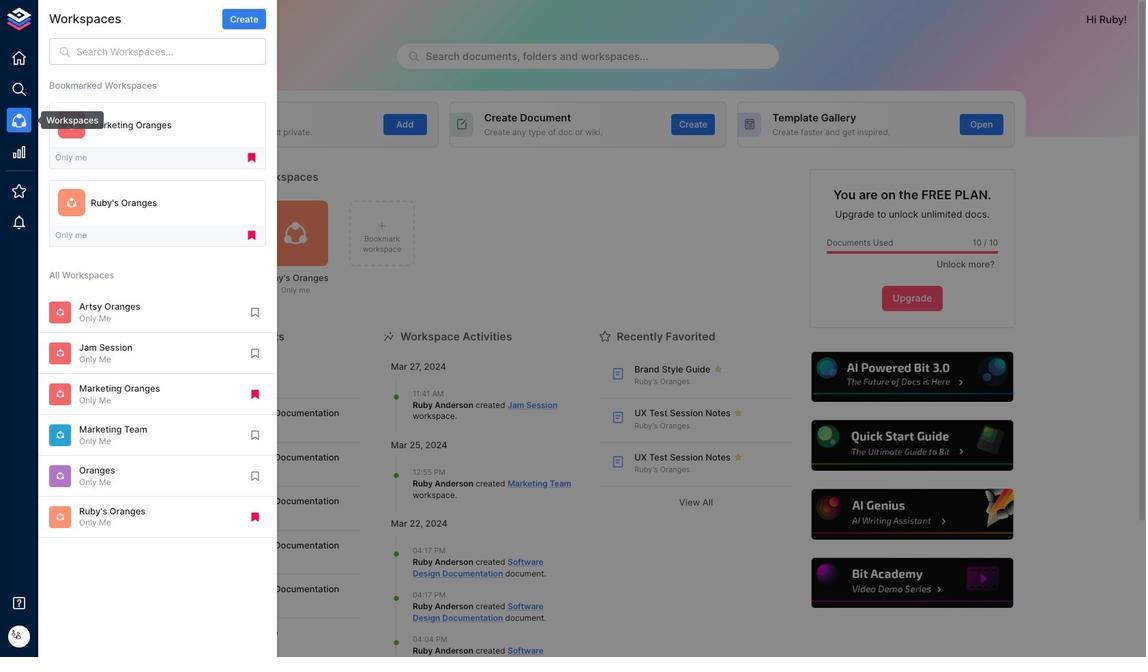 Task type: locate. For each thing, give the bounding box(es) containing it.
1 vertical spatial bookmark image
[[249, 470, 261, 482]]

0 vertical spatial bookmark image
[[249, 306, 261, 319]]

2 help image from the top
[[810, 419, 1016, 473]]

tooltip
[[31, 111, 104, 129]]

4 help image from the top
[[810, 556, 1016, 610]]

2 bookmark image from the top
[[249, 470, 261, 482]]

0 vertical spatial remove bookmark image
[[246, 229, 258, 242]]

0 vertical spatial remove bookmark image
[[246, 152, 258, 164]]

bookmark image
[[249, 306, 261, 319], [249, 429, 261, 441]]

1 bookmark image from the top
[[249, 306, 261, 319]]

1 vertical spatial remove bookmark image
[[249, 511, 261, 523]]

bookmark image
[[249, 347, 261, 360], [249, 470, 261, 482]]

Search Workspaces... text field
[[76, 38, 266, 65]]

1 vertical spatial bookmark image
[[249, 429, 261, 441]]

remove bookmark image
[[246, 229, 258, 242], [249, 511, 261, 523]]

1 vertical spatial remove bookmark image
[[249, 388, 261, 401]]

remove bookmark image
[[246, 152, 258, 164], [249, 388, 261, 401]]

help image
[[810, 350, 1016, 404], [810, 419, 1016, 473], [810, 487, 1016, 542], [810, 556, 1016, 610]]

2 bookmark image from the top
[[249, 429, 261, 441]]

1 help image from the top
[[810, 350, 1016, 404]]

0 vertical spatial bookmark image
[[249, 347, 261, 360]]



Task type: vqa. For each thing, say whether or not it's contained in the screenshot.
4th help IMAGE
yes



Task type: describe. For each thing, give the bounding box(es) containing it.
1 bookmark image from the top
[[249, 347, 261, 360]]

3 help image from the top
[[810, 487, 1016, 542]]



